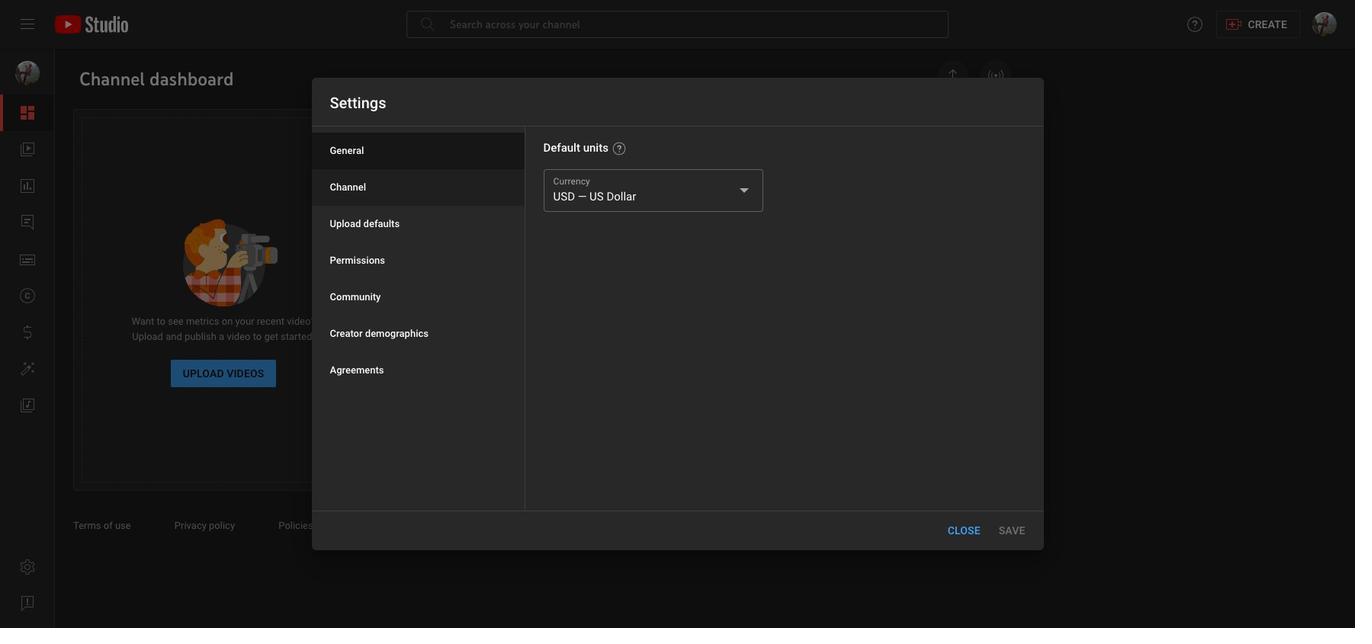 Task type: locate. For each thing, give the bounding box(es) containing it.
us
[[590, 190, 604, 204]]

shelf
[[830, 169, 852, 181]]

of right expansion
[[778, 212, 787, 223]]

see
[[168, 316, 184, 327]]

your
[[235, 316, 254, 327]]

and
[[166, 331, 182, 342]]

clips"
[[804, 169, 828, 181]]

channel right "go"
[[445, 408, 495, 420]]

current
[[411, 155, 444, 166]]

channel for to
[[445, 408, 495, 420]]

safety
[[324, 520, 352, 532]]

channel
[[411, 127, 461, 143], [330, 182, 366, 193]]

0 vertical spatial of
[[778, 212, 787, 223]]

save
[[999, 525, 1025, 537]]

channel inside go to channel analytics button
[[445, 408, 495, 420]]

demographics
[[365, 328, 429, 339]]

upload inside want to see metrics on your recent video? upload and publish a video to get started.
[[132, 331, 163, 342]]

channel inside expansion of channel permissions link
[[789, 212, 824, 223]]

settings
[[330, 94, 386, 112]]

0 horizontal spatial channel
[[445, 408, 495, 420]]

0 horizontal spatial channel
[[330, 182, 366, 193]]

want to see metrics on your recent video? upload and publish a video to get started.
[[132, 316, 315, 342]]

policies
[[279, 520, 313, 532]]

0 horizontal spatial of
[[104, 520, 113, 532]]

terms of use link
[[73, 520, 146, 532]]

channel up current
[[411, 127, 461, 143]]

1 vertical spatial analytics
[[497, 408, 554, 420]]

1 horizontal spatial upload
[[183, 368, 224, 380]]

upload down publish
[[183, 368, 224, 380]]

"top community clips" shelf available now
[[730, 169, 914, 181]]

1 vertical spatial upload
[[132, 331, 163, 342]]

channel
[[789, 212, 824, 223], [445, 408, 495, 420]]

expansion of channel permissions
[[730, 212, 881, 223]]

menu
[[312, 133, 524, 389]]

0 vertical spatial channel
[[411, 127, 461, 143]]

0 vertical spatial upload
[[330, 218, 361, 230]]

of for expansion
[[778, 212, 787, 223]]

channel inside "menu"
[[330, 182, 366, 193]]

of for terms
[[104, 520, 113, 532]]

analytics inside button
[[497, 408, 554, 420]]

1 horizontal spatial channel
[[789, 212, 824, 223]]

upload inside button
[[183, 368, 224, 380]]

on
[[222, 316, 233, 327]]

settings dialog
[[312, 78, 1044, 551]]

upload
[[330, 218, 361, 230], [132, 331, 163, 342], [183, 368, 224, 380]]

metrics
[[186, 316, 219, 327]]

go to channel analytics link
[[393, 400, 692, 428]]

of
[[778, 212, 787, 223], [104, 520, 113, 532]]

of left use
[[104, 520, 113, 532]]

default units
[[543, 141, 609, 155]]

available
[[854, 169, 893, 181]]

0 horizontal spatial upload
[[132, 331, 163, 342]]

policies & safety link
[[279, 520, 367, 532]]

upload left defaults on the top of the page
[[330, 218, 361, 230]]

2 horizontal spatial to
[[428, 408, 442, 420]]

upload videos
[[183, 368, 264, 380]]

create button
[[1217, 11, 1300, 38]]

of inside expansion of channel permissions link
[[778, 212, 787, 223]]

agreements
[[330, 365, 384, 376]]

go to channel analytics button
[[405, 400, 560, 428]]

2 vertical spatial upload
[[183, 368, 224, 380]]

defaults
[[363, 218, 400, 230]]

1 vertical spatial of
[[104, 520, 113, 532]]

menu inside settings dialog
[[312, 133, 524, 389]]

use
[[115, 520, 131, 532]]

menu containing general
[[312, 133, 524, 389]]

0 horizontal spatial to
[[157, 316, 166, 327]]

to left "get"
[[253, 331, 262, 342]]

terms
[[73, 520, 101, 532]]

upload for upload defaults
[[330, 218, 361, 230]]

upload inside settings dialog
[[330, 218, 361, 230]]

2 horizontal spatial upload
[[330, 218, 361, 230]]

tooltip
[[611, 141, 627, 156]]

upload defaults
[[330, 218, 400, 230]]

1 horizontal spatial channel
[[411, 127, 461, 143]]

now
[[896, 169, 914, 181]]

0 vertical spatial to
[[157, 316, 166, 327]]

to left see
[[157, 316, 166, 327]]

to
[[157, 316, 166, 327], [253, 331, 262, 342], [428, 408, 442, 420]]

a
[[219, 331, 224, 342]]

channel for channel analytics
[[411, 127, 461, 143]]

1 horizontal spatial to
[[253, 331, 262, 342]]

2 vertical spatial to
[[428, 408, 442, 420]]

get
[[264, 331, 278, 342]]

0 vertical spatial channel
[[789, 212, 824, 223]]

to right "go"
[[428, 408, 442, 420]]

to inside go to channel analytics button
[[428, 408, 442, 420]]

1 horizontal spatial of
[[778, 212, 787, 223]]

1 vertical spatial channel
[[330, 182, 366, 193]]

to for want
[[157, 316, 166, 327]]

analytics
[[465, 127, 520, 143], [497, 408, 554, 420]]

permissions
[[330, 255, 385, 266]]

units
[[583, 141, 609, 155]]

privacy policy
[[175, 520, 237, 532]]

channel down general
[[330, 182, 366, 193]]

upload down want
[[132, 331, 163, 342]]

channel down the clips"
[[789, 212, 824, 223]]

1 vertical spatial channel
[[445, 408, 495, 420]]



Task type: describe. For each thing, give the bounding box(es) containing it.
video?
[[287, 316, 315, 327]]

default
[[543, 141, 580, 155]]

channel for of
[[789, 212, 824, 223]]

started.
[[281, 331, 315, 342]]

community
[[330, 291, 381, 303]]

privacy policy link
[[175, 520, 250, 532]]

expansion of channel permissions link
[[730, 198, 992, 240]]

to for go
[[428, 408, 442, 420]]

tooltip inside settings dialog
[[611, 141, 627, 156]]

channel analytics
[[411, 127, 520, 143]]

videos
[[227, 368, 264, 380]]

policy
[[209, 520, 235, 532]]

create
[[1248, 18, 1287, 31]]

go to channel analytics
[[411, 408, 554, 420]]

—
[[578, 190, 587, 204]]

close button
[[942, 517, 987, 545]]

publish
[[185, 331, 217, 342]]

save button
[[993, 517, 1031, 545]]

0 vertical spatial analytics
[[465, 127, 520, 143]]

upload for upload videos
[[183, 368, 224, 380]]

recent
[[257, 316, 285, 327]]

dollar
[[607, 190, 636, 204]]

creator
[[330, 328, 363, 339]]

community
[[752, 169, 802, 181]]

"top
[[730, 169, 750, 181]]

1 vertical spatial to
[[253, 331, 262, 342]]

creator demographics
[[330, 328, 429, 339]]

currency usd — us dollar
[[553, 176, 636, 204]]

"top community clips" shelf available now link
[[730, 156, 992, 198]]

channel for channel
[[330, 182, 366, 193]]

0
[[411, 169, 425, 199]]

subscribers
[[446, 155, 498, 166]]

currency
[[553, 176, 590, 187]]

account image
[[1312, 12, 1337, 37]]

video
[[227, 331, 251, 342]]

usd
[[553, 190, 575, 204]]

close
[[948, 525, 981, 537]]

terms of use
[[73, 520, 133, 532]]

want
[[132, 316, 154, 327]]

&
[[316, 520, 322, 532]]

privacy
[[175, 520, 207, 532]]

expansion
[[730, 212, 775, 223]]

general
[[330, 145, 364, 156]]

policies & safety
[[279, 520, 354, 532]]

upload videos button
[[171, 360, 276, 387]]

permissions
[[827, 212, 881, 223]]

current subscribers 0
[[411, 155, 498, 199]]

go
[[411, 408, 426, 420]]



Task type: vqa. For each thing, say whether or not it's contained in the screenshot.
the bottommost the channel
yes



